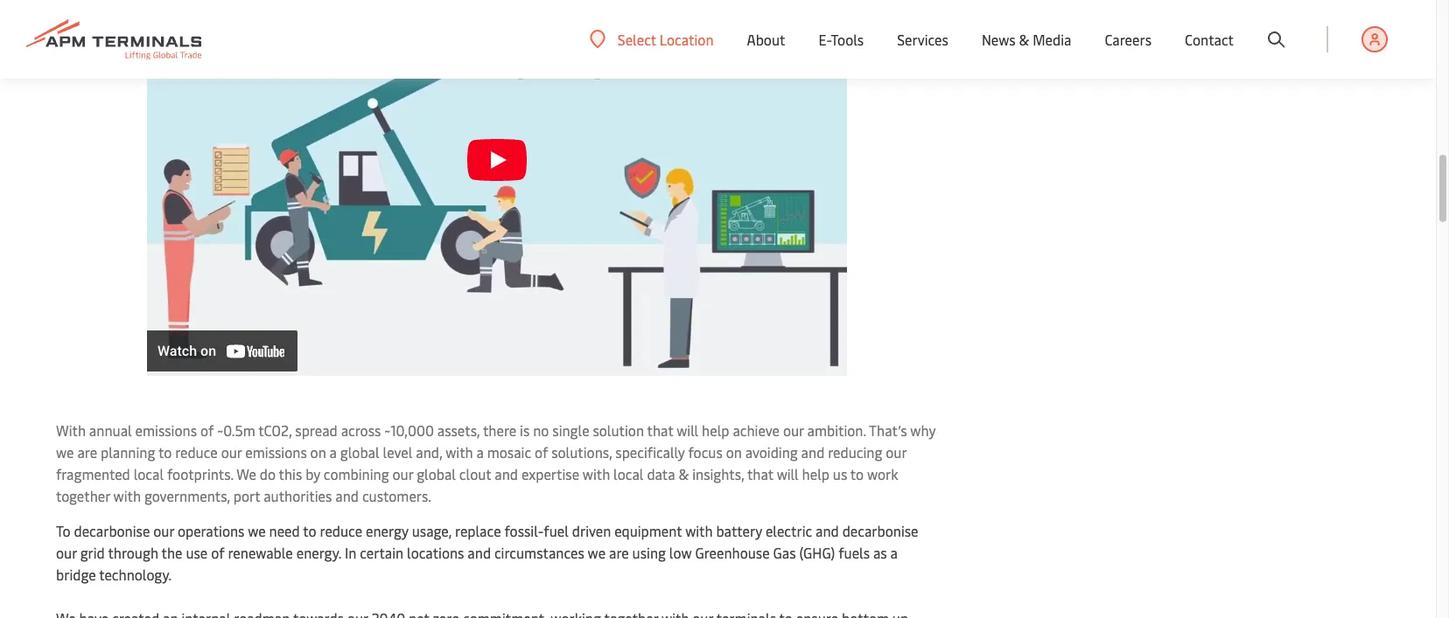 Task type: describe. For each thing, give the bounding box(es) containing it.
careers button
[[1105, 0, 1152, 79]]

1 local from the left
[[134, 465, 164, 484]]

circumstances
[[494, 543, 584, 563]]

careers
[[1105, 30, 1152, 49]]

our up the
[[153, 522, 174, 541]]

annual
[[89, 421, 132, 440]]

tco2,
[[258, 421, 292, 440]]

our down ~0.5m
[[221, 443, 242, 462]]

insights,
[[692, 465, 744, 484]]

by
[[306, 465, 320, 484]]

0 horizontal spatial a
[[330, 443, 337, 462]]

news & media
[[982, 30, 1072, 49]]

focus
[[688, 443, 723, 462]]

and down ambition.
[[801, 443, 825, 462]]

with down assets,
[[446, 443, 473, 462]]

no
[[533, 421, 549, 440]]

and down mosaic
[[495, 465, 518, 484]]

to decarbonise our operations we need to reduce energy usage, replace fossil-fuel driven equipment with battery electric and decarbonise our grid through the use of renewable energy. in certain locations and circumstances we are using low greenhouse gas (ghg) fuels as a bridge technology.
[[56, 522, 918, 585]]

select
[[618, 29, 656, 49]]

work
[[867, 465, 898, 484]]

do
[[260, 465, 276, 484]]

energy
[[366, 522, 408, 541]]

need
[[269, 522, 300, 541]]

and,
[[416, 443, 442, 462]]

0 horizontal spatial that
[[647, 421, 673, 440]]

equipment
[[614, 522, 682, 541]]

fossil-
[[504, 522, 544, 541]]

with annual emissions of ~0.5m tco2, spread across ~10,000 assets, there is no single solution that will help achieve our ambition. that's why we are planning to reduce our emissions on a global level and, with a mosaic of solutions, specifically focus on avoiding and reducing our fragmented local footprints. we do this by combining our global clout and expertise with local data & insights, that will help us to work together with governments, port authorities and customers.
[[56, 421, 936, 506]]

~0.5m
[[217, 421, 255, 440]]

port
[[233, 487, 260, 506]]

is
[[520, 421, 530, 440]]

contact button
[[1185, 0, 1234, 79]]

operations
[[178, 522, 245, 541]]

2 vertical spatial we
[[588, 543, 606, 563]]

why
[[910, 421, 936, 440]]

to inside to decarbonise our operations we need to reduce energy usage, replace fossil-fuel driven equipment with battery electric and decarbonise our grid through the use of renewable energy. in certain locations and circumstances we are using low greenhouse gas (ghg) fuels as a bridge technology.
[[303, 522, 316, 541]]

this
[[279, 465, 302, 484]]

0 horizontal spatial will
[[677, 421, 699, 440]]

0 vertical spatial to
[[158, 443, 172, 462]]

~10,000
[[384, 421, 434, 440]]

technology.
[[99, 565, 172, 585]]

our down that's at the bottom of page
[[886, 443, 907, 462]]

are inside to decarbonise our operations we need to reduce energy usage, replace fossil-fuel driven equipment with battery electric and decarbonise our grid through the use of renewable energy. in certain locations and circumstances we are using low greenhouse gas (ghg) fuels as a bridge technology.
[[609, 543, 629, 563]]

avoiding
[[745, 443, 798, 462]]

footprints.
[[167, 465, 233, 484]]

1 vertical spatial that
[[747, 465, 774, 484]]

fragmented
[[56, 465, 130, 484]]

& inside news & media popup button
[[1019, 30, 1029, 49]]

replace
[[455, 522, 501, 541]]

tools
[[831, 30, 864, 49]]

reduce inside to decarbonise our operations we need to reduce energy usage, replace fossil-fuel driven equipment with battery electric and decarbonise our grid through the use of renewable energy. in certain locations and circumstances we are using low greenhouse gas (ghg) fuels as a bridge technology.
[[320, 522, 362, 541]]

and up (ghg)
[[816, 522, 839, 541]]

select location button
[[590, 29, 714, 49]]

across
[[341, 421, 381, 440]]

the
[[161, 543, 182, 563]]

of inside to decarbonise our operations we need to reduce energy usage, replace fossil-fuel driven equipment with battery electric and decarbonise our grid through the use of renewable energy. in certain locations and circumstances we are using low greenhouse gas (ghg) fuels as a bridge technology.
[[211, 543, 225, 563]]

as
[[873, 543, 887, 563]]

with down solutions,
[[583, 465, 610, 484]]

e-tools button
[[819, 0, 864, 79]]

authorities
[[264, 487, 332, 506]]

with inside to decarbonise our operations we need to reduce energy usage, replace fossil-fuel driven equipment with battery electric and decarbonise our grid through the use of renewable energy. in certain locations and circumstances we are using low greenhouse gas (ghg) fuels as a bridge technology.
[[685, 522, 713, 541]]

are inside 'with annual emissions of ~0.5m tco2, spread across ~10,000 assets, there is no single solution that will help achieve our ambition. that's why we are planning to reduce our emissions on a global level and, with a mosaic of solutions, specifically focus on avoiding and reducing our fragmented local footprints. we do this by combining our global clout and expertise with local data & insights, that will help us to work together with governments, port authorities and customers.'
[[77, 443, 97, 462]]

1 vertical spatial we
[[248, 522, 266, 541]]

a inside to decarbonise our operations we need to reduce energy usage, replace fossil-fuel driven equipment with battery electric and decarbonise our grid through the use of renewable energy. in certain locations and circumstances we are using low greenhouse gas (ghg) fuels as a bridge technology.
[[890, 543, 898, 563]]

there
[[483, 421, 517, 440]]

0 horizontal spatial global
[[340, 443, 379, 462]]

energy.
[[296, 543, 341, 563]]

expertise
[[521, 465, 579, 484]]

0 vertical spatial help
[[702, 421, 729, 440]]

select location
[[618, 29, 714, 49]]

ambition.
[[807, 421, 866, 440]]

media
[[1033, 30, 1072, 49]]

gas
[[773, 543, 796, 563]]

renewable
[[228, 543, 293, 563]]

driven
[[572, 522, 611, 541]]



Task type: locate. For each thing, give the bounding box(es) containing it.
grid
[[80, 543, 105, 563]]

e-
[[819, 30, 831, 49]]

our
[[783, 421, 804, 440], [221, 443, 242, 462], [886, 443, 907, 462], [392, 465, 413, 484], [153, 522, 174, 541], [56, 543, 77, 563]]

1 horizontal spatial emissions
[[245, 443, 307, 462]]

location
[[660, 29, 714, 49]]

1 horizontal spatial that
[[747, 465, 774, 484]]

1 horizontal spatial a
[[476, 443, 484, 462]]

0 horizontal spatial decarbonise
[[74, 522, 150, 541]]

will down the avoiding
[[777, 465, 799, 484]]

greenhouse
[[695, 543, 770, 563]]

a right as at bottom right
[[890, 543, 898, 563]]

we
[[236, 465, 256, 484]]

1 vertical spatial &
[[679, 465, 689, 484]]

we inside 'with annual emissions of ~0.5m tco2, spread across ~10,000 assets, there is no single solution that will help achieve our ambition. that's why we are planning to reduce our emissions on a global level and, with a mosaic of solutions, specifically focus on avoiding and reducing our fragmented local footprints. we do this by combining our global clout and expertise with local data & insights, that will help us to work together with governments, port authorities and customers.'
[[56, 443, 74, 462]]

planning
[[101, 443, 155, 462]]

of right use
[[211, 543, 225, 563]]

(ghg)
[[799, 543, 835, 563]]

assets,
[[437, 421, 480, 440]]

2 local from the left
[[614, 465, 644, 484]]

we
[[56, 443, 74, 462], [248, 522, 266, 541], [588, 543, 606, 563]]

will up focus on the left bottom of the page
[[677, 421, 699, 440]]

& right news
[[1019, 30, 1029, 49]]

reduce up in
[[320, 522, 362, 541]]

and
[[801, 443, 825, 462], [495, 465, 518, 484], [335, 487, 359, 506], [816, 522, 839, 541], [468, 543, 491, 563]]

bridge
[[56, 565, 96, 585]]

a
[[330, 443, 337, 462], [476, 443, 484, 462], [890, 543, 898, 563]]

single
[[552, 421, 589, 440]]

to up energy.
[[303, 522, 316, 541]]

help up focus on the left bottom of the page
[[702, 421, 729, 440]]

2 decarbonise from the left
[[842, 522, 918, 541]]

on down spread on the bottom left of the page
[[310, 443, 326, 462]]

that's
[[869, 421, 907, 440]]

0 horizontal spatial &
[[679, 465, 689, 484]]

combining
[[324, 465, 389, 484]]

in
[[345, 543, 356, 563]]

solutions,
[[552, 443, 612, 462]]

e-tools
[[819, 30, 864, 49]]

1 vertical spatial emissions
[[245, 443, 307, 462]]

0 horizontal spatial emissions
[[135, 421, 197, 440]]

to right us
[[850, 465, 864, 484]]

help left us
[[802, 465, 830, 484]]

0 horizontal spatial reduce
[[175, 443, 218, 462]]

together
[[56, 487, 110, 506]]

reduce inside 'with annual emissions of ~0.5m tco2, spread across ~10,000 assets, there is no single solution that will help achieve our ambition. that's why we are planning to reduce our emissions on a global level and, with a mosaic of solutions, specifically focus on avoiding and reducing our fragmented local footprints. we do this by combining our global clout and expertise with local data & insights, that will help us to work together with governments, port authorities and customers.'
[[175, 443, 218, 462]]

and down replace
[[468, 543, 491, 563]]

of down 'no'
[[535, 443, 548, 462]]

0 horizontal spatial we
[[56, 443, 74, 462]]

0 vertical spatial we
[[56, 443, 74, 462]]

emissions
[[135, 421, 197, 440], [245, 443, 307, 462]]

a down spread on the bottom left of the page
[[330, 443, 337, 462]]

a up clout
[[476, 443, 484, 462]]

0 vertical spatial that
[[647, 421, 673, 440]]

fuels
[[838, 543, 870, 563]]

global down and, in the bottom of the page
[[417, 465, 456, 484]]

we down driven
[[588, 543, 606, 563]]

specifically
[[616, 443, 685, 462]]

spread
[[295, 421, 338, 440]]

1 on from the left
[[310, 443, 326, 462]]

to
[[56, 522, 71, 541]]

governments,
[[144, 487, 230, 506]]

1 horizontal spatial we
[[248, 522, 266, 541]]

that down the avoiding
[[747, 465, 774, 484]]

with
[[56, 421, 86, 440]]

1 vertical spatial reduce
[[320, 522, 362, 541]]

decarbonise up grid
[[74, 522, 150, 541]]

2 vertical spatial to
[[303, 522, 316, 541]]

1 horizontal spatial help
[[802, 465, 830, 484]]

0 vertical spatial &
[[1019, 30, 1029, 49]]

are up fragmented
[[77, 443, 97, 462]]

0 horizontal spatial on
[[310, 443, 326, 462]]

reducing
[[828, 443, 882, 462]]

1 horizontal spatial on
[[726, 443, 742, 462]]

1 horizontal spatial local
[[614, 465, 644, 484]]

news
[[982, 30, 1016, 49]]

1 vertical spatial will
[[777, 465, 799, 484]]

1 vertical spatial help
[[802, 465, 830, 484]]

0 vertical spatial will
[[677, 421, 699, 440]]

using
[[632, 543, 666, 563]]

1 horizontal spatial &
[[1019, 30, 1029, 49]]

0 horizontal spatial to
[[158, 443, 172, 462]]

our down to
[[56, 543, 77, 563]]

decarbonise up as at bottom right
[[842, 522, 918, 541]]

are
[[77, 443, 97, 462], [609, 543, 629, 563]]

mosaic
[[487, 443, 531, 462]]

data
[[647, 465, 675, 484]]

1 decarbonise from the left
[[74, 522, 150, 541]]

0 horizontal spatial are
[[77, 443, 97, 462]]

0 vertical spatial emissions
[[135, 421, 197, 440]]

we down "with"
[[56, 443, 74, 462]]

services
[[897, 30, 949, 49]]

2 horizontal spatial we
[[588, 543, 606, 563]]

certain
[[360, 543, 404, 563]]

0 vertical spatial of
[[200, 421, 214, 440]]

global
[[340, 443, 379, 462], [417, 465, 456, 484]]

of left ~0.5m
[[200, 421, 214, 440]]

local down planning
[[134, 465, 164, 484]]

local down specifically
[[614, 465, 644, 484]]

&
[[1019, 30, 1029, 49], [679, 465, 689, 484]]

with up low
[[685, 522, 713, 541]]

services button
[[897, 0, 949, 79]]

fuel
[[544, 522, 569, 541]]

our up the avoiding
[[783, 421, 804, 440]]

us
[[833, 465, 847, 484]]

through
[[108, 543, 158, 563]]

1 vertical spatial to
[[850, 465, 864, 484]]

solution
[[593, 421, 644, 440]]

1 horizontal spatial are
[[609, 543, 629, 563]]

2 horizontal spatial to
[[850, 465, 864, 484]]

2 on from the left
[[726, 443, 742, 462]]

0 vertical spatial global
[[340, 443, 379, 462]]

1 horizontal spatial to
[[303, 522, 316, 541]]

we up the renewable on the left of page
[[248, 522, 266, 541]]

electric
[[766, 522, 812, 541]]

and down combining
[[335, 487, 359, 506]]

to right planning
[[158, 443, 172, 462]]

clout
[[459, 465, 491, 484]]

on up insights,
[[726, 443, 742, 462]]

locations
[[407, 543, 464, 563]]

& inside 'with annual emissions of ~0.5m tco2, spread across ~10,000 assets, there is no single solution that will help achieve our ambition. that's why we are planning to reduce our emissions on a global level and, with a mosaic of solutions, specifically focus on avoiding and reducing our fragmented local footprints. we do this by combining our global clout and expertise with local data & insights, that will help us to work together with governments, port authorities and customers.'
[[679, 465, 689, 484]]

with
[[446, 443, 473, 462], [583, 465, 610, 484], [113, 487, 141, 506], [685, 522, 713, 541]]

on
[[310, 443, 326, 462], [726, 443, 742, 462]]

1 horizontal spatial will
[[777, 465, 799, 484]]

contact
[[1185, 30, 1234, 49]]

usage,
[[412, 522, 452, 541]]

low
[[669, 543, 692, 563]]

battery
[[716, 522, 762, 541]]

1 horizontal spatial decarbonise
[[842, 522, 918, 541]]

that up specifically
[[647, 421, 673, 440]]

emissions up planning
[[135, 421, 197, 440]]

1 horizontal spatial global
[[417, 465, 456, 484]]

1 vertical spatial of
[[535, 443, 548, 462]]

reduce
[[175, 443, 218, 462], [320, 522, 362, 541]]

1 horizontal spatial reduce
[[320, 522, 362, 541]]

level
[[383, 443, 412, 462]]

with down fragmented
[[113, 487, 141, 506]]

customers.
[[362, 487, 431, 506]]

global down across
[[340, 443, 379, 462]]

0 horizontal spatial local
[[134, 465, 164, 484]]

our down level
[[392, 465, 413, 484]]

emissions down tco2, in the left bottom of the page
[[245, 443, 307, 462]]

decarbonise
[[74, 522, 150, 541], [842, 522, 918, 541]]

0 vertical spatial are
[[77, 443, 97, 462]]

1 vertical spatial global
[[417, 465, 456, 484]]

news & media button
[[982, 0, 1072, 79]]

use
[[186, 543, 208, 563]]

achieve
[[733, 421, 780, 440]]

& right data
[[679, 465, 689, 484]]

reduce up footprints.
[[175, 443, 218, 462]]

1 vertical spatial are
[[609, 543, 629, 563]]

will
[[677, 421, 699, 440], [777, 465, 799, 484]]

are left using
[[609, 543, 629, 563]]

local
[[134, 465, 164, 484], [614, 465, 644, 484]]

of
[[200, 421, 214, 440], [535, 443, 548, 462], [211, 543, 225, 563]]

that
[[647, 421, 673, 440], [747, 465, 774, 484]]

0 vertical spatial reduce
[[175, 443, 218, 462]]

2 horizontal spatial a
[[890, 543, 898, 563]]

2 vertical spatial of
[[211, 543, 225, 563]]

0 horizontal spatial help
[[702, 421, 729, 440]]



Task type: vqa. For each thing, say whether or not it's contained in the screenshot.
'REFLECT'
no



